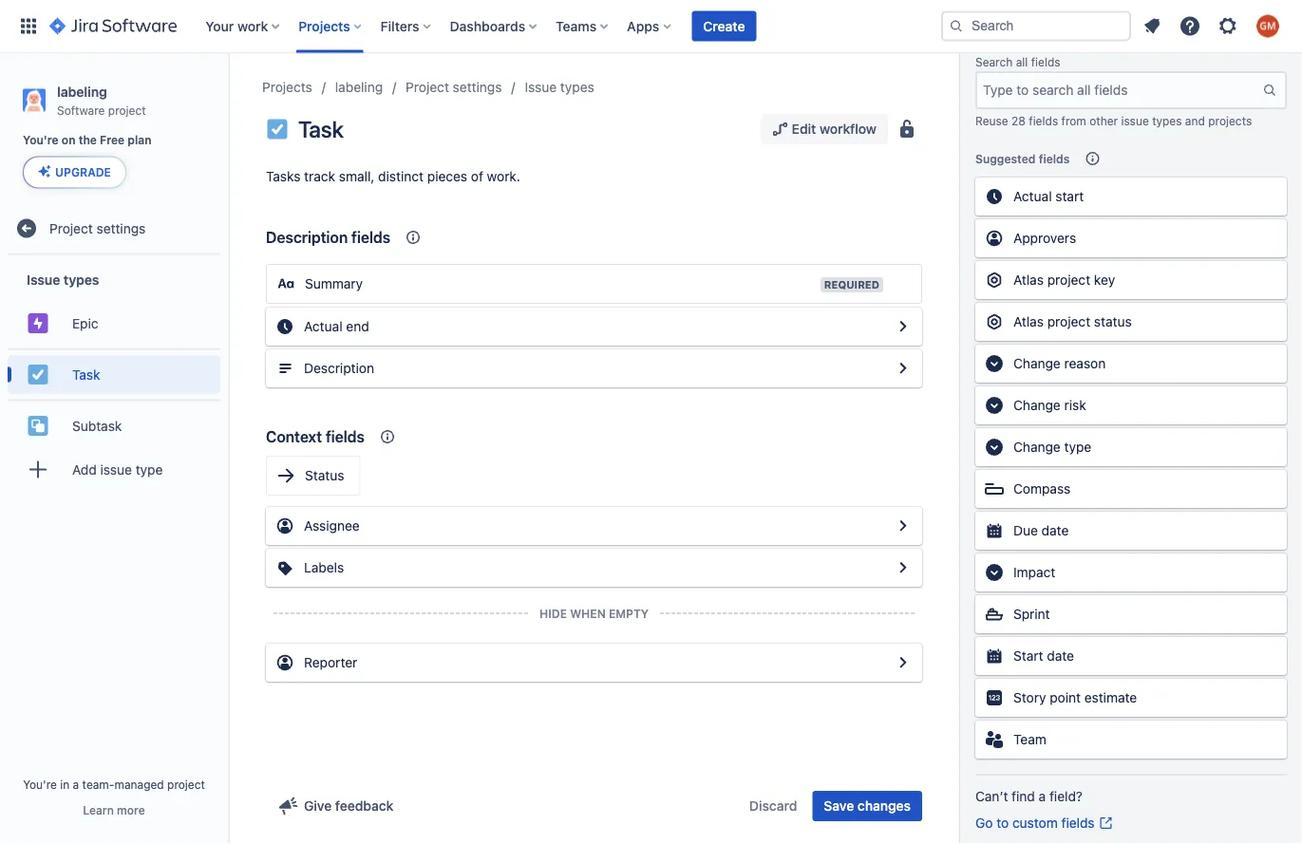 Task type: locate. For each thing, give the bounding box(es) containing it.
start
[[1056, 188, 1084, 204]]

story point estimate
[[1013, 690, 1137, 706]]

1 vertical spatial date
[[1047, 648, 1074, 664]]

open field configuration image
[[892, 315, 915, 338], [892, 557, 915, 579]]

0 horizontal spatial project settings
[[49, 220, 146, 236]]

2 open field configuration image from the top
[[892, 557, 915, 579]]

from
[[1061, 114, 1086, 127]]

you're
[[23, 134, 59, 147], [23, 778, 57, 791]]

hide
[[539, 607, 567, 620]]

labeling inside labeling software project
[[57, 84, 107, 99]]

a right in
[[73, 778, 79, 791]]

types down teams
[[560, 79, 594, 95]]

free
[[100, 134, 125, 147]]

types up 'epic'
[[64, 272, 99, 287]]

due
[[1013, 523, 1038, 538]]

learn more button
[[83, 803, 145, 818]]

2 vertical spatial types
[[64, 272, 99, 287]]

no restrictions image
[[896, 118, 918, 141]]

0 horizontal spatial a
[[73, 778, 79, 791]]

change for change reason
[[1013, 356, 1061, 371]]

0 vertical spatial open field configuration image
[[892, 357, 915, 380]]

status
[[1094, 314, 1132, 330]]

types inside group
[[64, 272, 99, 287]]

issue types
[[525, 79, 594, 95], [27, 272, 99, 287]]

2 vertical spatial change
[[1013, 439, 1061, 455]]

project settings link down upgrade
[[8, 209, 220, 247]]

2 open field configuration image from the top
[[892, 515, 915, 538]]

0 horizontal spatial issue
[[100, 461, 132, 477]]

story point estimate button
[[975, 679, 1287, 717]]

type down risk at the right of the page
[[1064, 439, 1091, 455]]

discard button
[[738, 791, 809, 821]]

2 vertical spatial open field configuration image
[[892, 651, 915, 674]]

open field configuration image for reporter
[[892, 651, 915, 674]]

open field configuration image inside "actual end" button
[[892, 315, 915, 338]]

0 vertical spatial project settings link
[[406, 76, 502, 99]]

open field configuration image inside description "button"
[[892, 357, 915, 380]]

search image
[[949, 19, 964, 34]]

0 vertical spatial atlas
[[1013, 272, 1044, 288]]

settings down primary element
[[453, 79, 502, 95]]

change left risk at the right of the page
[[1013, 397, 1061, 413]]

change up change risk
[[1013, 356, 1061, 371]]

1 vertical spatial project settings
[[49, 220, 146, 236]]

2 you're from the top
[[23, 778, 57, 791]]

0 vertical spatial you're
[[23, 134, 59, 147]]

1 vertical spatial issue
[[27, 272, 60, 287]]

add issue type button
[[8, 450, 220, 488]]

1 vertical spatial change
[[1013, 397, 1061, 413]]

sidebar navigation image
[[207, 76, 249, 114]]

change reason
[[1013, 356, 1106, 371]]

tasks
[[266, 169, 300, 184]]

fields up actual start
[[1039, 152, 1070, 165]]

a
[[73, 778, 79, 791], [1039, 789, 1046, 804]]

type
[[1064, 439, 1091, 455], [136, 461, 163, 477]]

types left and
[[1152, 114, 1182, 127]]

0 horizontal spatial task
[[72, 367, 100, 382]]

learn more
[[83, 803, 145, 817]]

project down filters popup button
[[406, 79, 449, 95]]

0 vertical spatial description
[[266, 228, 348, 246]]

assignee
[[304, 518, 360, 534]]

1 vertical spatial project
[[49, 220, 93, 236]]

change inside change type button
[[1013, 439, 1061, 455]]

0 vertical spatial open field configuration image
[[892, 315, 915, 338]]

tasks track small, distinct pieces of work.
[[266, 169, 520, 184]]

notifications image
[[1141, 15, 1163, 38]]

assignee button
[[266, 507, 922, 545]]

you're in a team-managed project
[[23, 778, 205, 791]]

0 horizontal spatial project
[[49, 220, 93, 236]]

0 vertical spatial actual
[[1013, 188, 1052, 204]]

your profile and settings image
[[1256, 15, 1279, 38]]

0 vertical spatial issue
[[1121, 114, 1149, 127]]

empty
[[609, 607, 649, 620]]

find
[[1012, 789, 1035, 804]]

types for issue types link
[[560, 79, 594, 95]]

changes
[[857, 798, 911, 814]]

fields
[[1031, 56, 1060, 69], [1029, 114, 1058, 127], [1039, 152, 1070, 165], [351, 228, 390, 246], [326, 428, 365, 446], [1061, 815, 1095, 831]]

project settings
[[406, 79, 502, 95], [49, 220, 146, 236]]

save
[[824, 798, 854, 814]]

0 vertical spatial project settings
[[406, 79, 502, 95]]

0 horizontal spatial types
[[64, 272, 99, 287]]

0 horizontal spatial issue types
[[27, 272, 99, 287]]

of
[[471, 169, 483, 184]]

projects up issue type icon
[[262, 79, 312, 95]]

1 vertical spatial description
[[304, 360, 374, 376]]

labeling
[[335, 79, 383, 95], [57, 84, 107, 99]]

description inside "button"
[[304, 360, 374, 376]]

1 vertical spatial atlas
[[1013, 314, 1044, 330]]

issue types up 'epic'
[[27, 272, 99, 287]]

1 vertical spatial open field configuration image
[[892, 515, 915, 538]]

1 open field configuration image from the top
[[892, 357, 915, 380]]

required
[[824, 279, 879, 291]]

description down "actual end"
[[304, 360, 374, 376]]

the
[[79, 134, 97, 147]]

issue right add
[[100, 461, 132, 477]]

fields left this link will be opened in a new tab image
[[1061, 815, 1095, 831]]

1 vertical spatial project settings link
[[8, 209, 220, 247]]

2 horizontal spatial types
[[1152, 114, 1182, 127]]

1 horizontal spatial project
[[406, 79, 449, 95]]

group containing issue types
[[8, 255, 220, 500]]

date right start on the right bottom
[[1047, 648, 1074, 664]]

1 vertical spatial task
[[72, 367, 100, 382]]

1 vertical spatial types
[[1152, 114, 1182, 127]]

can't
[[975, 789, 1008, 804]]

distinct
[[378, 169, 424, 184]]

open field configuration image inside reporter button
[[892, 651, 915, 674]]

3 change from the top
[[1013, 439, 1061, 455]]

issue down teams
[[525, 79, 557, 95]]

actual start
[[1013, 188, 1084, 204]]

2 atlas from the top
[[1013, 314, 1044, 330]]

change risk
[[1013, 397, 1086, 413]]

add issue type image
[[27, 458, 49, 481]]

open field configuration image inside assignee button
[[892, 515, 915, 538]]

atlas project status
[[1013, 314, 1132, 330]]

0 vertical spatial change
[[1013, 356, 1061, 371]]

project settings inside project settings 'link'
[[49, 220, 146, 236]]

primary element
[[11, 0, 941, 53]]

due date
[[1013, 523, 1069, 538]]

task right issue type icon
[[298, 116, 343, 142]]

0 vertical spatial projects
[[298, 18, 350, 34]]

you're left in
[[23, 778, 57, 791]]

work
[[237, 18, 268, 34]]

due date button
[[975, 512, 1287, 550]]

change inside 'button'
[[1013, 397, 1061, 413]]

0 vertical spatial issue
[[525, 79, 557, 95]]

project settings down primary element
[[406, 79, 502, 95]]

this link will be opened in a new tab image
[[1098, 816, 1114, 831]]

more information about the context fields image
[[376, 425, 399, 448]]

description up the summary at the left top of page
[[266, 228, 348, 246]]

1 horizontal spatial labeling
[[335, 79, 383, 95]]

1 horizontal spatial settings
[[453, 79, 502, 95]]

edit workflow
[[792, 121, 877, 137]]

open field configuration image inside labels button
[[892, 557, 915, 579]]

managed
[[114, 778, 164, 791]]

a for in
[[73, 778, 79, 791]]

actual end
[[304, 319, 369, 334]]

type down the subtask 'link' on the left of page
[[136, 461, 163, 477]]

software
[[57, 103, 105, 117]]

1 horizontal spatial issue types
[[525, 79, 594, 95]]

0 vertical spatial project
[[406, 79, 449, 95]]

banner
[[0, 0, 1302, 53]]

hide when empty
[[539, 607, 649, 620]]

appswitcher icon image
[[17, 15, 40, 38]]

project settings link down primary element
[[406, 76, 502, 99]]

other
[[1089, 114, 1118, 127]]

project up plan
[[108, 103, 146, 117]]

actual start button
[[975, 178, 1287, 216]]

you're for you're in a team-managed project
[[23, 778, 57, 791]]

1 vertical spatial open field configuration image
[[892, 557, 915, 579]]

1 horizontal spatial type
[[1064, 439, 1091, 455]]

1 horizontal spatial project settings
[[406, 79, 502, 95]]

reuse 28 fields from other issue types and projects
[[975, 114, 1252, 127]]

0 horizontal spatial actual
[[304, 319, 342, 334]]

date right 'due'
[[1042, 523, 1069, 538]]

types for group containing issue types
[[64, 272, 99, 287]]

group
[[8, 255, 220, 500]]

0 vertical spatial types
[[560, 79, 594, 95]]

project down upgrade button
[[49, 220, 93, 236]]

your work
[[205, 18, 268, 34]]

atlas up change reason
[[1013, 314, 1044, 330]]

labeling up the 'software'
[[57, 84, 107, 99]]

you're for you're on the free plan
[[23, 134, 59, 147]]

date for start date
[[1047, 648, 1074, 664]]

you're left on
[[23, 134, 59, 147]]

task down 'epic'
[[72, 367, 100, 382]]

projects for projects link
[[262, 79, 312, 95]]

settings down upgrade
[[96, 220, 146, 236]]

go
[[975, 815, 993, 831]]

a right find
[[1039, 789, 1046, 804]]

epic
[[72, 315, 98, 331]]

change inside change reason button
[[1013, 356, 1061, 371]]

1 vertical spatial issue
[[100, 461, 132, 477]]

feedback
[[335, 798, 394, 814]]

impact button
[[975, 554, 1287, 592]]

issue
[[525, 79, 557, 95], [27, 272, 60, 287]]

suggested fields
[[975, 152, 1070, 165]]

issue right other
[[1121, 114, 1149, 127]]

dashboards button
[[444, 11, 544, 41]]

1 horizontal spatial types
[[560, 79, 594, 95]]

small,
[[339, 169, 375, 184]]

0 vertical spatial task
[[298, 116, 343, 142]]

atlas down the approvers
[[1013, 272, 1044, 288]]

description for description fields
[[266, 228, 348, 246]]

task group
[[8, 348, 220, 399]]

fields left more information about the context fields icon
[[326, 428, 365, 446]]

all
[[1016, 56, 1028, 69]]

actual for actual end
[[304, 319, 342, 334]]

filters
[[380, 18, 419, 34]]

0 vertical spatial date
[[1042, 523, 1069, 538]]

change up compass
[[1013, 439, 1061, 455]]

reuse
[[975, 114, 1008, 127]]

1 horizontal spatial a
[[1039, 789, 1046, 804]]

3 open field configuration image from the top
[[892, 651, 915, 674]]

project
[[108, 103, 146, 117], [1047, 272, 1090, 288], [1047, 314, 1090, 330], [167, 778, 205, 791]]

1 atlas from the top
[[1013, 272, 1044, 288]]

1 vertical spatial projects
[[262, 79, 312, 95]]

Type to search all fields text field
[[977, 73, 1262, 107]]

actual left start at the right top of page
[[1013, 188, 1052, 204]]

issue types down teams
[[525, 79, 594, 95]]

impact
[[1013, 565, 1055, 580]]

search all fields
[[975, 56, 1060, 69]]

2 change from the top
[[1013, 397, 1061, 413]]

1 horizontal spatial actual
[[1013, 188, 1052, 204]]

labeling link
[[335, 76, 383, 99]]

types inside issue types link
[[560, 79, 594, 95]]

1 vertical spatial you're
[[23, 778, 57, 791]]

labels button
[[266, 549, 922, 587]]

1 vertical spatial actual
[[304, 319, 342, 334]]

custom
[[1012, 815, 1058, 831]]

issue type icon image
[[266, 118, 289, 141]]

1 change from the top
[[1013, 356, 1061, 371]]

atlas for atlas project key
[[1013, 272, 1044, 288]]

1 you're from the top
[[23, 134, 59, 147]]

description fields
[[266, 228, 390, 246]]

1 vertical spatial settings
[[96, 220, 146, 236]]

1 vertical spatial type
[[136, 461, 163, 477]]

atlas project key
[[1013, 272, 1115, 288]]

task
[[298, 116, 343, 142], [72, 367, 100, 382]]

project settings down upgrade
[[49, 220, 146, 236]]

projects inside popup button
[[298, 18, 350, 34]]

issue up epic link
[[27, 272, 60, 287]]

task link
[[8, 356, 220, 393]]

jira software image
[[49, 15, 177, 38], [49, 15, 177, 38]]

epic link
[[8, 304, 220, 342]]

open field configuration image
[[892, 357, 915, 380], [892, 515, 915, 538], [892, 651, 915, 674]]

0 horizontal spatial project settings link
[[8, 209, 220, 247]]

projects for "projects" popup button
[[298, 18, 350, 34]]

0 horizontal spatial settings
[[96, 220, 146, 236]]

team-
[[82, 778, 114, 791]]

settings image
[[1217, 15, 1239, 38]]

projects up labeling link
[[298, 18, 350, 34]]

labeling down "projects" popup button
[[335, 79, 383, 95]]

atlas project key button
[[975, 261, 1287, 299]]

0 horizontal spatial labeling
[[57, 84, 107, 99]]

key
[[1094, 272, 1115, 288]]

give feedback
[[304, 798, 394, 814]]

open field configuration image for description
[[892, 357, 915, 380]]

0 vertical spatial type
[[1064, 439, 1091, 455]]

1 open field configuration image from the top
[[892, 315, 915, 338]]

actual left end
[[304, 319, 342, 334]]

open field configuration image for summary
[[892, 315, 915, 338]]



Task type: vqa. For each thing, say whether or not it's contained in the screenshot.
Save as
no



Task type: describe. For each thing, give the bounding box(es) containing it.
give feedback button
[[266, 791, 405, 821]]

fields right all in the right of the page
[[1031, 56, 1060, 69]]

end
[[346, 319, 369, 334]]

save changes button
[[812, 791, 922, 821]]

plan
[[128, 134, 152, 147]]

0 horizontal spatial type
[[136, 461, 163, 477]]

project inside labeling software project
[[108, 103, 146, 117]]

fields left more information about the context fields image at the top left of page
[[351, 228, 390, 246]]

sprint button
[[975, 595, 1287, 633]]

save changes
[[824, 798, 911, 814]]

context
[[266, 428, 322, 446]]

apps
[[627, 18, 659, 34]]

atlas project status button
[[975, 303, 1287, 341]]

projects link
[[262, 76, 312, 99]]

change for change risk
[[1013, 397, 1061, 413]]

can't find a field?
[[975, 789, 1083, 804]]

you're on the free plan
[[23, 134, 152, 147]]

0 vertical spatial issue types
[[525, 79, 594, 95]]

change type button
[[975, 428, 1287, 466]]

edit workflow button
[[761, 114, 888, 144]]

upgrade
[[55, 166, 111, 179]]

project right managed
[[167, 778, 205, 791]]

track
[[304, 169, 335, 184]]

1 horizontal spatial issue
[[1121, 114, 1149, 127]]

estimate
[[1084, 690, 1137, 706]]

more
[[117, 803, 145, 817]]

reason
[[1064, 356, 1106, 371]]

story
[[1013, 690, 1046, 706]]

teams
[[556, 18, 597, 34]]

task inside task link
[[72, 367, 100, 382]]

filters button
[[375, 11, 438, 41]]

Search field
[[941, 11, 1131, 41]]

more information about the suggested fields image
[[1081, 147, 1104, 170]]

change risk button
[[975, 387, 1287, 424]]

banner containing your work
[[0, 0, 1302, 53]]

risk
[[1064, 397, 1086, 413]]

help image
[[1179, 15, 1201, 38]]

give
[[304, 798, 332, 814]]

upgrade button
[[24, 157, 125, 187]]

in
[[60, 778, 70, 791]]

discard
[[749, 798, 797, 814]]

reporter button
[[266, 644, 922, 682]]

0 horizontal spatial issue
[[27, 272, 60, 287]]

actual end button
[[266, 308, 922, 346]]

create button
[[692, 11, 756, 41]]

status
[[305, 468, 344, 483]]

work.
[[487, 169, 520, 184]]

projects button
[[293, 11, 369, 41]]

subtask link
[[8, 407, 220, 445]]

workflow
[[820, 121, 877, 137]]

teams button
[[550, 11, 616, 41]]

change reason button
[[975, 345, 1287, 383]]

1 horizontal spatial issue
[[525, 79, 557, 95]]

description for description
[[304, 360, 374, 376]]

approvers button
[[975, 219, 1287, 257]]

to
[[996, 815, 1009, 831]]

change type
[[1013, 439, 1091, 455]]

date for due date
[[1042, 523, 1069, 538]]

add
[[72, 461, 97, 477]]

fields right 28
[[1029, 114, 1058, 127]]

labeling for labeling software project
[[57, 84, 107, 99]]

on
[[62, 134, 76, 147]]

field?
[[1049, 789, 1083, 804]]

project down atlas project key
[[1047, 314, 1090, 330]]

context fields
[[266, 428, 365, 446]]

when
[[570, 607, 606, 620]]

team
[[1013, 732, 1046, 747]]

a for find
[[1039, 789, 1046, 804]]

more information about the context fields image
[[402, 226, 425, 249]]

dashboards
[[450, 18, 525, 34]]

go to custom fields link
[[975, 814, 1114, 833]]

your
[[205, 18, 234, 34]]

add issue type
[[72, 461, 163, 477]]

open field configuration image for assignee
[[892, 515, 915, 538]]

project left key
[[1047, 272, 1090, 288]]

1 horizontal spatial task
[[298, 116, 343, 142]]

start date
[[1013, 648, 1074, 664]]

suggested
[[975, 152, 1036, 165]]

change for change type
[[1013, 439, 1061, 455]]

sprint
[[1013, 606, 1050, 622]]

edit
[[792, 121, 816, 137]]

apps button
[[621, 11, 678, 41]]

description button
[[266, 349, 922, 387]]

atlas for atlas project status
[[1013, 314, 1044, 330]]

0 vertical spatial settings
[[453, 79, 502, 95]]

open field configuration image for assignee
[[892, 557, 915, 579]]

go to custom fields
[[975, 815, 1095, 831]]

actual for actual start
[[1013, 188, 1052, 204]]

issue inside add issue type button
[[100, 461, 132, 477]]

approvers
[[1013, 230, 1076, 246]]

28
[[1011, 114, 1026, 127]]

labeling for labeling
[[335, 79, 383, 95]]

your work button
[[200, 11, 287, 41]]

1 vertical spatial issue types
[[27, 272, 99, 287]]

subtask
[[72, 418, 122, 433]]

1 horizontal spatial project settings link
[[406, 76, 502, 99]]

create
[[703, 18, 745, 34]]



